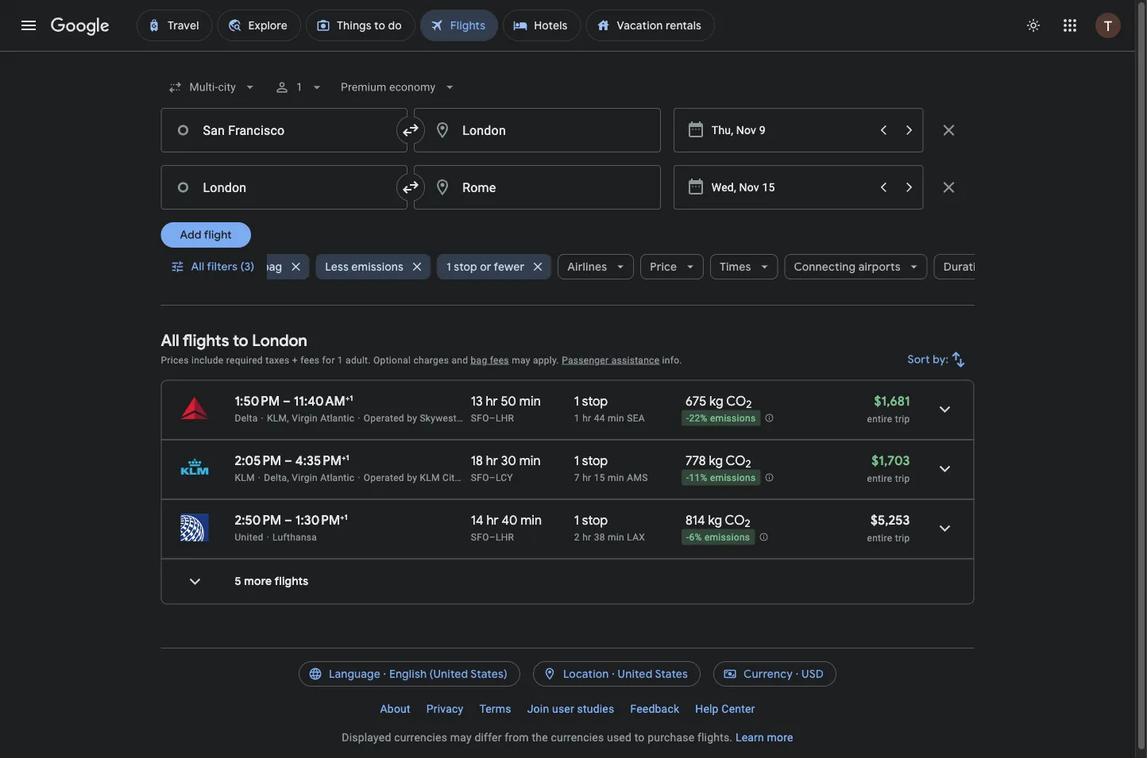 Task type: vqa. For each thing, say whether or not it's contained in the screenshot.
second Entire from the bottom
yes



Task type: describe. For each thing, give the bounding box(es) containing it.
 image for 1:50 pm
[[261, 413, 264, 424]]

learn
[[736, 731, 764, 745]]

prices
[[161, 355, 189, 366]]

1 horizontal spatial bag
[[471, 355, 487, 366]]

1:30 pm
[[295, 513, 340, 529]]

required
[[226, 355, 263, 366]]

$1,703
[[872, 453, 910, 469]]

trip for $1,703
[[895, 473, 910, 484]]

join user studies
[[527, 703, 615, 716]]

15
[[594, 472, 605, 484]]

1:50 pm
[[235, 393, 280, 410]]

1:50 pm – 11:40 am + 1
[[235, 393, 353, 410]]

18 hr 30 min sfo – lcy
[[471, 453, 541, 484]]

co for 814
[[725, 513, 745, 529]]

remove flight from london to rome on wed, nov 15 image
[[940, 178, 959, 197]]

min inside the 1 stop 1 hr 44 min sea
[[608, 413, 625, 424]]

help center link
[[688, 697, 763, 722]]

airlines button
[[558, 248, 634, 286]]

connection
[[507, 413, 558, 424]]

layover (1 of 1) is a 7 hr 15 min layover at amsterdam airport schiphol in amsterdam. element
[[574, 472, 678, 484]]

sfo for 18
[[471, 472, 489, 484]]

38
[[594, 532, 605, 543]]

1 inside 1:50 pm – 11:40 am + 1
[[350, 393, 353, 403]]

ams
[[627, 472, 648, 484]]

skywest
[[420, 413, 457, 424]]

1 inside "popup button"
[[296, 81, 303, 94]]

0 horizontal spatial may
[[450, 731, 472, 745]]

operated for 11:40 am
[[364, 413, 404, 424]]

total duration 13 hr 50 min. element
[[471, 393, 574, 412]]

14
[[471, 513, 484, 529]]

1 inside popup button
[[206, 260, 210, 274]]

emissions for 18 hr 30 min
[[710, 473, 756, 484]]

$1,703 entire trip
[[867, 453, 910, 484]]

times button
[[710, 248, 778, 286]]

currency
[[744, 667, 793, 682]]

bag inside popup button
[[262, 260, 282, 274]]

duration button
[[934, 248, 1017, 286]]

2 delta from the left
[[481, 413, 504, 424]]

remove flight from san francisco to london on thu, nov 9 image
[[940, 121, 959, 140]]

1 stop or fewer
[[447, 260, 525, 274]]

displayed
[[342, 731, 391, 745]]

1 horizontal spatial may
[[512, 355, 531, 366]]

1 stop flight. element for 18 hr 30 min
[[574, 453, 608, 472]]

all flights to london
[[161, 331, 307, 351]]

include
[[191, 355, 224, 366]]

sfo for 13
[[471, 413, 489, 424]]

+ right taxes in the left of the page
[[292, 355, 298, 366]]

Departure text field
[[712, 109, 870, 152]]

1 stop flight. element for 13 hr 50 min
[[574, 393, 608, 412]]

1 stop 7 hr 15 min ams
[[574, 453, 648, 484]]

2 fees from the left
[[490, 355, 509, 366]]

Departure time: 1:50 PM. text field
[[235, 393, 280, 410]]

emissions for 14 hr 40 min
[[705, 533, 750, 544]]

less emissions
[[325, 260, 404, 274]]

airports
[[859, 260, 901, 274]]

Departure text field
[[712, 166, 870, 209]]

airlines
[[568, 260, 607, 274]]

for
[[322, 355, 335, 366]]

dba
[[459, 413, 479, 424]]

leaves san francisco international airport at 2:05 pm on thursday, november 9 and arrives at london city airport at 4:35 pm on friday, november 10. element
[[235, 453, 349, 469]]

814 kg co 2
[[686, 513, 751, 531]]

Departure time: 2:50 PM. text field
[[235, 513, 282, 529]]

studies
[[577, 703, 615, 716]]

terms
[[479, 703, 511, 716]]

1 carry-on bag
[[206, 260, 282, 274]]

price
[[650, 260, 677, 274]]

min inside the 18 hr 30 min sfo – lcy
[[519, 453, 541, 469]]

min inside "1 stop 7 hr 15 min ams"
[[608, 472, 625, 484]]

5 more flights image
[[176, 563, 214, 601]]

18
[[471, 453, 483, 469]]

add flight
[[180, 228, 232, 242]]

used
[[607, 731, 632, 745]]

by for 13
[[407, 413, 417, 424]]

layover (1 of 1) is a 2 hr 38 min layover at los angeles international airport in los angeles. element
[[574, 531, 678, 544]]

1 vertical spatial flights
[[275, 575, 309, 589]]

778
[[686, 453, 706, 469]]

operated by skywest dba delta connection
[[364, 413, 558, 424]]

flight details. leaves san francisco international airport at 1:50 pm on thursday, november 9 and arrives at heathrow airport at 11:40 am on friday, november 10. image
[[926, 391, 964, 429]]

675
[[686, 393, 707, 410]]

carry-
[[213, 260, 246, 274]]

swap origin and destination. image for departure text box
[[401, 121, 420, 140]]

stop for 18 hr 30 min
[[582, 453, 608, 469]]

adult.
[[346, 355, 371, 366]]

displayed currencies may differ from the currencies used to purchase flights. learn more
[[342, 731, 794, 745]]

-6% emissions
[[686, 533, 750, 544]]

5253 US dollars text field
[[871, 513, 910, 529]]

london
[[252, 331, 307, 351]]

states
[[655, 667, 688, 682]]

2 klm from the left
[[420, 472, 440, 484]]

loading results progress bar
[[0, 51, 1136, 54]]

by:
[[933, 353, 949, 367]]

kg for 814
[[708, 513, 722, 529]]

operated by klm cityhopper
[[364, 472, 491, 484]]

emissions inside popup button
[[351, 260, 404, 274]]

1 klm from the left
[[235, 472, 255, 484]]

atlantic for 11:40 am
[[320, 413, 355, 424]]

2 for 778
[[746, 458, 751, 471]]

passenger
[[562, 355, 609, 366]]

feedback link
[[623, 697, 688, 722]]

operated for 4:35 pm
[[364, 472, 404, 484]]

stop for 13 hr 50 min
[[582, 393, 608, 410]]

feedback
[[630, 703, 680, 716]]

min inside the 14 hr 40 min sfo – lhr
[[521, 513, 542, 529]]

add
[[180, 228, 202, 242]]

1681 US dollars text field
[[875, 393, 910, 410]]

0 vertical spatial more
[[244, 575, 272, 589]]

- for 675
[[686, 413, 689, 424]]

usd
[[802, 667, 824, 682]]

1 stop flight. element for 14 hr 40 min
[[574, 513, 608, 531]]

$1,681 entire trip
[[867, 393, 910, 425]]

- for 778
[[686, 473, 689, 484]]

1 currencies from the left
[[394, 731, 447, 745]]

filters
[[207, 260, 238, 274]]

sfo for 14
[[471, 532, 489, 543]]

virgin for 4:35 pm
[[292, 472, 318, 484]]

flights.
[[698, 731, 733, 745]]

price button
[[641, 248, 704, 286]]

join
[[527, 703, 549, 716]]

and
[[452, 355, 468, 366]]

entire for $1,681
[[867, 414, 893, 425]]

$5,253 entire trip
[[867, 513, 910, 544]]

user
[[552, 703, 574, 716]]

+ for 4:35 pm
[[342, 453, 346, 463]]

united for united states
[[618, 667, 653, 682]]

14 hr 40 min sfo – lhr
[[471, 513, 542, 543]]

hr inside the 1 stop 1 hr 44 min sea
[[583, 413, 592, 424]]

layover (1 of 1) is a 1 hr 44 min layover at seattle-tacoma international airport in seattle. element
[[574, 412, 678, 425]]

flight details. leaves san francisco international airport at 2:05 pm on thursday, november 9 and arrives at london city airport at 4:35 pm on friday, november 10. image
[[926, 450, 964, 488]]

1 vertical spatial to
[[635, 731, 645, 745]]

1 stop or fewer button
[[437, 248, 552, 286]]

trip for $5,253
[[895, 533, 910, 544]]

language
[[329, 667, 381, 682]]

add flight button
[[161, 222, 251, 248]]

all for all filters (3)
[[191, 260, 204, 274]]



Task type: locate. For each thing, give the bounding box(es) containing it.
$1,681
[[875, 393, 910, 410]]

currencies down privacy link
[[394, 731, 447, 745]]

fees
[[300, 355, 320, 366], [490, 355, 509, 366]]

1 vertical spatial all
[[161, 331, 179, 351]]

2 vertical spatial 1 stop flight. element
[[574, 513, 608, 531]]

klm,
[[267, 413, 289, 424]]

operated right delta, virgin atlantic
[[364, 472, 404, 484]]

kg inside 814 kg co 2
[[708, 513, 722, 529]]

all for all flights to london
[[161, 331, 179, 351]]

2 - from the top
[[686, 473, 689, 484]]

1 vertical spatial -
[[686, 473, 689, 484]]

0 vertical spatial to
[[233, 331, 248, 351]]

2 lhr from the top
[[496, 532, 514, 543]]

delta down 13
[[481, 413, 504, 424]]

lhr down 40
[[496, 532, 514, 543]]

2 by from the top
[[407, 472, 417, 484]]

trip down 1703 us dollars text box
[[895, 473, 910, 484]]

terms link
[[472, 697, 519, 722]]

entire inside $5,253 entire trip
[[867, 533, 893, 544]]

atlantic down arrival time: 4:35 pm on  friday, november 10. text field
[[320, 472, 355, 484]]

entire inside the $1,681 entire trip
[[867, 414, 893, 425]]

united left states
[[618, 667, 653, 682]]

from
[[505, 731, 529, 745]]

swap origin and destination. image
[[401, 121, 420, 140], [401, 178, 420, 197]]

trip down $1,681
[[895, 414, 910, 425]]

total duration 14 hr 40 min. element
[[471, 513, 574, 531]]

675 kg co 2
[[686, 393, 752, 412]]

2 sfo from the top
[[471, 472, 489, 484]]

0 horizontal spatial to
[[233, 331, 248, 351]]

purchase
[[648, 731, 695, 745]]

0 vertical spatial all
[[191, 260, 204, 274]]

states)
[[471, 667, 508, 682]]

0 vertical spatial co
[[726, 393, 746, 410]]

operated left the skywest
[[364, 413, 404, 424]]

2 for 814
[[745, 517, 751, 531]]

0 horizontal spatial more
[[244, 575, 272, 589]]

sfo down 13
[[471, 413, 489, 424]]

2 operated from the top
[[364, 472, 404, 484]]

english
[[389, 667, 427, 682]]

entire for $5,253
[[867, 533, 893, 544]]

None text field
[[161, 108, 408, 153], [414, 165, 661, 210], [161, 108, 408, 153], [414, 165, 661, 210]]

7
[[574, 472, 580, 484]]

emissions down 675 kg co 2
[[710, 413, 756, 424]]

help
[[695, 703, 719, 716]]

1 vertical spatial by
[[407, 472, 417, 484]]

0 horizontal spatial currencies
[[394, 731, 447, 745]]

13
[[471, 393, 483, 410]]

atlantic down "arrival time: 11:40 am on  friday, november 10." text box
[[320, 413, 355, 424]]

hr inside the 18 hr 30 min sfo – lcy
[[486, 453, 498, 469]]

(3)
[[240, 260, 255, 274]]

1 by from the top
[[407, 413, 417, 424]]

entire down 1703 us dollars text box
[[867, 473, 893, 484]]

stop inside '1 stop 2 hr 38 min lax'
[[582, 513, 608, 529]]

1 stop flight. element up 44
[[574, 393, 608, 412]]

1 vertical spatial sfo
[[471, 472, 489, 484]]

operated
[[364, 413, 404, 424], [364, 472, 404, 484]]

Arrival time: 11:40 AM on  Friday, November 10. text field
[[294, 393, 353, 410]]

 image for 2:50 pm
[[267, 532, 269, 543]]

1 vertical spatial  image
[[267, 532, 269, 543]]

0 horizontal spatial delta
[[235, 413, 258, 424]]

flight details. leaves san francisco international airport at 2:50 pm on thursday, november 9 and arrives at heathrow airport at 1:30 pm on friday, november 10. image
[[926, 510, 964, 548]]

2 vertical spatial trip
[[895, 533, 910, 544]]

or
[[480, 260, 491, 274]]

2 inside 814 kg co 2
[[745, 517, 751, 531]]

1 vertical spatial trip
[[895, 473, 910, 484]]

2 virgin from the top
[[292, 472, 318, 484]]

all left the filters at the left of page
[[191, 260, 204, 274]]

0 vertical spatial -
[[686, 413, 689, 424]]

join user studies link
[[519, 697, 623, 722]]

united down the departure time: 2:50 pm. text field
[[235, 532, 264, 543]]

 image
[[261, 413, 264, 424], [267, 532, 269, 543]]

2 1 stop flight. element from the top
[[574, 453, 608, 472]]

0 vertical spatial entire
[[867, 414, 893, 425]]

sfo inside the 18 hr 30 min sfo – lcy
[[471, 472, 489, 484]]

kg for 778
[[709, 453, 723, 469]]

change appearance image
[[1015, 6, 1053, 44]]

delta, virgin atlantic
[[264, 472, 355, 484]]

flight
[[204, 228, 232, 242]]

0 vertical spatial operated
[[364, 413, 404, 424]]

0 horizontal spatial fees
[[300, 355, 320, 366]]

stop up 44
[[582, 393, 608, 410]]

learn more link
[[736, 731, 794, 745]]

currencies down join user studies link
[[551, 731, 604, 745]]

1 stop flight. element up '38'
[[574, 513, 608, 531]]

1 inside 2:05 pm – 4:35 pm + 1
[[346, 453, 349, 463]]

klm
[[235, 472, 255, 484], [420, 472, 440, 484]]

0 vertical spatial lhr
[[496, 413, 514, 424]]

-22% emissions
[[686, 413, 756, 424]]

leaves san francisco international airport at 2:50 pm on thursday, november 9 and arrives at heathrow airport at 1:30 pm on friday, november 10. element
[[235, 513, 348, 529]]

Departure time: 2:05 PM. text field
[[235, 453, 282, 469]]

0 vertical spatial swap origin and destination. image
[[401, 121, 420, 140]]

stop left or
[[454, 260, 477, 274]]

hr right 13
[[486, 393, 498, 410]]

1 stop 1 hr 44 min sea
[[574, 393, 645, 424]]

0 horizontal spatial all
[[161, 331, 179, 351]]

cityhopper
[[443, 472, 491, 484]]

apply.
[[533, 355, 559, 366]]

leaves san francisco international airport at 1:50 pm on thursday, november 9 and arrives at heathrow airport at 11:40 am on friday, november 10. element
[[235, 393, 353, 410]]

stop up "15"
[[582, 453, 608, 469]]

0 horizontal spatial flights
[[183, 331, 229, 351]]

stop for 14 hr 40 min
[[582, 513, 608, 529]]

lhr inside the 14 hr 40 min sfo – lhr
[[496, 532, 514, 543]]

main menu image
[[19, 16, 38, 35]]

bag right and
[[471, 355, 487, 366]]

kg for 675
[[710, 393, 724, 410]]

1 trip from the top
[[895, 414, 910, 425]]

1 sfo from the top
[[471, 413, 489, 424]]

stop inside popup button
[[454, 260, 477, 274]]

less emissions button
[[316, 248, 431, 286]]

2 inside 778 kg co 2
[[746, 458, 751, 471]]

trip down $5,253 at right
[[895, 533, 910, 544]]

sfo inside 13 hr 50 min sfo – lhr
[[471, 413, 489, 424]]

Arrival time: 4:35 PM on  Friday, November 10. text field
[[295, 453, 349, 469]]

1 vertical spatial united
[[618, 667, 653, 682]]

taxes
[[266, 355, 290, 366]]

1 lhr from the top
[[496, 413, 514, 424]]

min right "15"
[[608, 472, 625, 484]]

hr right 14
[[487, 513, 499, 529]]

sea
[[627, 413, 645, 424]]

+ up delta, virgin atlantic
[[342, 453, 346, 463]]

30
[[501, 453, 516, 469]]

+ down adult.
[[345, 393, 350, 403]]

+ inside 2:05 pm – 4:35 pm + 1
[[342, 453, 346, 463]]

1 horizontal spatial all
[[191, 260, 204, 274]]

by left the skywest
[[407, 413, 417, 424]]

kg up the -11% emissions
[[709, 453, 723, 469]]

more right 5
[[244, 575, 272, 589]]

kg inside 675 kg co 2
[[710, 393, 724, 410]]

differ
[[475, 731, 502, 745]]

1 vertical spatial more
[[767, 731, 794, 745]]

1 delta from the left
[[235, 413, 258, 424]]

hr right 18 at the bottom of page
[[486, 453, 498, 469]]

privacy
[[427, 703, 464, 716]]

hr inside 13 hr 50 min sfo – lhr
[[486, 393, 498, 410]]

swap origin and destination. image for departure text field
[[401, 178, 420, 197]]

stop
[[454, 260, 477, 274], [582, 393, 608, 410], [582, 453, 608, 469], [582, 513, 608, 529]]

total duration 18 hr 30 min. element
[[471, 453, 574, 472]]

bag
[[262, 260, 282, 274], [471, 355, 487, 366]]

1 vertical spatial 1 stop flight. element
[[574, 453, 608, 472]]

klm left cityhopper
[[420, 472, 440, 484]]

virgin down leaves san francisco international airport at 1:50 pm on thursday, november 9 and arrives at heathrow airport at 11:40 am on friday, november 10. element
[[292, 413, 318, 424]]

emissions down 778 kg co 2 on the right bottom of page
[[710, 473, 756, 484]]

1 swap origin and destination. image from the top
[[401, 121, 420, 140]]

may left apply.
[[512, 355, 531, 366]]

1 horizontal spatial flights
[[275, 575, 309, 589]]

co inside 814 kg co 2
[[725, 513, 745, 529]]

virgin down 2:05 pm – 4:35 pm + 1
[[292, 472, 318, 484]]

0 vertical spatial by
[[407, 413, 417, 424]]

1 horizontal spatial more
[[767, 731, 794, 745]]

1 vertical spatial bag
[[471, 355, 487, 366]]

- down 778
[[686, 473, 689, 484]]

1703 US dollars text field
[[872, 453, 910, 469]]

co for 675
[[726, 393, 746, 410]]

0 vertical spatial bag
[[262, 260, 282, 274]]

 image down the departure time: 2:50 pm. text field
[[267, 532, 269, 543]]

trip inside the $1,681 entire trip
[[895, 414, 910, 425]]

0 horizontal spatial bag
[[262, 260, 282, 274]]

1 horizontal spatial  image
[[267, 532, 269, 543]]

1 entire from the top
[[867, 414, 893, 425]]

by for 18
[[407, 472, 417, 484]]

sfo inside the 14 hr 40 min sfo – lhr
[[471, 532, 489, 543]]

lhr for 50
[[496, 413, 514, 424]]

entire for $1,703
[[867, 473, 893, 484]]

co up -22% emissions
[[726, 393, 746, 410]]

1 atlantic from the top
[[320, 413, 355, 424]]

hr right 7
[[583, 472, 592, 484]]

1 1 stop flight. element from the top
[[574, 393, 608, 412]]

0 vertical spatial may
[[512, 355, 531, 366]]

2 inside '1 stop 2 hr 38 min lax'
[[574, 532, 580, 543]]

1 horizontal spatial to
[[635, 731, 645, 745]]

814
[[686, 513, 705, 529]]

1 vertical spatial entire
[[867, 473, 893, 484]]

2 inside 675 kg co 2
[[746, 398, 752, 412]]

1 vertical spatial may
[[450, 731, 472, 745]]

to right 'used'
[[635, 731, 645, 745]]

entire
[[867, 414, 893, 425], [867, 473, 893, 484], [867, 533, 893, 544]]

fewer
[[494, 260, 525, 274]]

– inside the 14 hr 40 min sfo – lhr
[[489, 532, 496, 543]]

None text field
[[414, 108, 661, 153], [161, 165, 408, 210], [414, 108, 661, 153], [161, 165, 408, 210]]

2:50 pm – 1:30 pm + 1
[[235, 513, 348, 529]]

2 up -22% emissions
[[746, 398, 752, 412]]

min inside '1 stop 2 hr 38 min lax'
[[608, 532, 625, 543]]

may left differ
[[450, 731, 472, 745]]

hr inside '1 stop 2 hr 38 min lax'
[[583, 532, 592, 543]]

0 vertical spatial 1 stop flight. element
[[574, 393, 608, 412]]

united for united
[[235, 532, 264, 543]]

all up prices on the top left of the page
[[161, 331, 179, 351]]

3 1 stop flight. element from the top
[[574, 513, 608, 531]]

emissions for 13 hr 50 min
[[710, 413, 756, 424]]

charges
[[414, 355, 449, 366]]

0 horizontal spatial  image
[[261, 413, 264, 424]]

all filters (3)
[[191, 260, 255, 274]]

2 vertical spatial kg
[[708, 513, 722, 529]]

0 vertical spatial  image
[[261, 413, 264, 424]]

hr inside "1 stop 7 hr 15 min ams"
[[583, 472, 592, 484]]

0 vertical spatial trip
[[895, 414, 910, 425]]

all filters (3) button
[[161, 248, 267, 286]]

united states
[[618, 667, 688, 682]]

1 vertical spatial kg
[[709, 453, 723, 469]]

1 vertical spatial operated
[[364, 472, 404, 484]]

1 horizontal spatial delta
[[481, 413, 504, 424]]

0 vertical spatial united
[[235, 532, 264, 543]]

min up connection
[[520, 393, 541, 410]]

may
[[512, 355, 531, 366], [450, 731, 472, 745]]

emissions down 814 kg co 2
[[705, 533, 750, 544]]

5
[[235, 575, 241, 589]]

lhr down 50 at the left of the page
[[496, 413, 514, 424]]

entire inside $1,703 entire trip
[[867, 473, 893, 484]]

klm down 2:05 pm text box
[[235, 472, 255, 484]]

1 - from the top
[[686, 413, 689, 424]]

sort by:
[[908, 353, 949, 367]]

privacy link
[[419, 697, 472, 722]]

1 vertical spatial co
[[726, 453, 746, 469]]

 image
[[258, 472, 261, 484]]

3 trip from the top
[[895, 533, 910, 544]]

2 vertical spatial -
[[686, 533, 689, 544]]

fees left the for at the top of the page
[[300, 355, 320, 366]]

by
[[407, 413, 417, 424], [407, 472, 417, 484]]

0 vertical spatial sfo
[[471, 413, 489, 424]]

to up required
[[233, 331, 248, 351]]

None search field
[[161, 68, 1017, 306]]

min right 40
[[521, 513, 542, 529]]

0 horizontal spatial united
[[235, 532, 264, 543]]

- for 814
[[686, 533, 689, 544]]

778 kg co 2
[[686, 453, 751, 471]]

hr inside the 14 hr 40 min sfo – lhr
[[487, 513, 499, 529]]

united
[[235, 532, 264, 543], [618, 667, 653, 682]]

connecting airports button
[[785, 248, 928, 286]]

co inside 675 kg co 2
[[726, 393, 746, 410]]

delta,
[[264, 472, 289, 484]]

0 vertical spatial virgin
[[292, 413, 318, 424]]

2 left '38'
[[574, 532, 580, 543]]

trip
[[895, 414, 910, 425], [895, 473, 910, 484], [895, 533, 910, 544]]

atlantic for 4:35 pm
[[320, 472, 355, 484]]

hr left '38'
[[583, 532, 592, 543]]

1 stop flight. element
[[574, 393, 608, 412], [574, 453, 608, 472], [574, 513, 608, 531]]

1 operated from the top
[[364, 413, 404, 424]]

flights up the include
[[183, 331, 229, 351]]

2 entire from the top
[[867, 473, 893, 484]]

lhr for 40
[[496, 532, 514, 543]]

min right 30
[[519, 453, 541, 469]]

less
[[325, 260, 349, 274]]

flights down lufthansa
[[275, 575, 309, 589]]

2 trip from the top
[[895, 473, 910, 484]]

min right '38'
[[608, 532, 625, 543]]

about
[[380, 703, 411, 716]]

lhr inside 13 hr 50 min sfo – lhr
[[496, 413, 514, 424]]

trip inside $1,703 entire trip
[[895, 473, 910, 484]]

emissions right less
[[351, 260, 404, 274]]

None field
[[161, 73, 265, 102], [335, 73, 464, 102], [161, 73, 265, 102], [335, 73, 464, 102]]

2 up the -11% emissions
[[746, 458, 751, 471]]

 image left the klm,
[[261, 413, 264, 424]]

2:05 pm
[[235, 453, 282, 469]]

2 swap origin and destination. image from the top
[[401, 178, 420, 197]]

co up the -11% emissions
[[726, 453, 746, 469]]

– inside the 18 hr 30 min sfo – lcy
[[489, 472, 496, 484]]

1 inside '1 stop 2 hr 38 min lax'
[[574, 513, 579, 529]]

2 for 675
[[746, 398, 752, 412]]

entire down $5,253 at right
[[867, 533, 893, 544]]

the
[[532, 731, 548, 745]]

1 carry-on bag button
[[196, 248, 309, 286]]

all inside button
[[191, 260, 204, 274]]

co for 778
[[726, 453, 746, 469]]

2 up -6% emissions
[[745, 517, 751, 531]]

3 entire from the top
[[867, 533, 893, 544]]

delta down 1:50 pm
[[235, 413, 258, 424]]

1 inside popup button
[[447, 260, 451, 274]]

optional
[[374, 355, 411, 366]]

+ inside 2:50 pm – 1:30 pm + 1
[[340, 513, 345, 522]]

stop inside the 1 stop 1 hr 44 min sea
[[582, 393, 608, 410]]

min right 44
[[608, 413, 625, 424]]

+ for 11:40 am
[[345, 393, 350, 403]]

+ inside 1:50 pm – 11:40 am + 1
[[345, 393, 350, 403]]

sfo down 14
[[471, 532, 489, 543]]

1 horizontal spatial currencies
[[551, 731, 604, 745]]

50
[[501, 393, 517, 410]]

+ for 1:30 pm
[[340, 513, 345, 522]]

trip for $1,681
[[895, 414, 910, 425]]

bag fees button
[[471, 355, 509, 366]]

13 hr 50 min sfo – lhr
[[471, 393, 541, 424]]

1 horizontal spatial klm
[[420, 472, 440, 484]]

+ down delta, virgin atlantic
[[340, 513, 345, 522]]

trip inside $5,253 entire trip
[[895, 533, 910, 544]]

1 horizontal spatial united
[[618, 667, 653, 682]]

1 vertical spatial atlantic
[[320, 472, 355, 484]]

assistance
[[612, 355, 660, 366]]

atlantic
[[320, 413, 355, 424], [320, 472, 355, 484]]

- down "675"
[[686, 413, 689, 424]]

stop inside "1 stop 7 hr 15 min ams"
[[582, 453, 608, 469]]

entire down $1,681
[[867, 414, 893, 425]]

0 vertical spatial flights
[[183, 331, 229, 351]]

2:05 pm – 4:35 pm + 1
[[235, 453, 349, 469]]

by left cityhopper
[[407, 472, 417, 484]]

11:40 am
[[294, 393, 345, 410]]

– inside 13 hr 50 min sfo – lhr
[[489, 413, 496, 424]]

co up -6% emissions
[[725, 513, 745, 529]]

2 currencies from the left
[[551, 731, 604, 745]]

bag right on
[[262, 260, 282, 274]]

kg inside 778 kg co 2
[[709, 453, 723, 469]]

1 horizontal spatial fees
[[490, 355, 509, 366]]

2 atlantic from the top
[[320, 472, 355, 484]]

sfo down 18 at the bottom of page
[[471, 472, 489, 484]]

lax
[[627, 532, 645, 543]]

2 vertical spatial sfo
[[471, 532, 489, 543]]

sort
[[908, 353, 930, 367]]

none search field containing add flight
[[161, 68, 1017, 306]]

min inside 13 hr 50 min sfo – lhr
[[520, 393, 541, 410]]

hr left 44
[[583, 413, 592, 424]]

0 horizontal spatial klm
[[235, 472, 255, 484]]

1 inside 2:50 pm – 1:30 pm + 1
[[345, 513, 348, 522]]

more right learn
[[767, 731, 794, 745]]

1 vertical spatial swap origin and destination. image
[[401, 178, 420, 197]]

emissions
[[351, 260, 404, 274], [710, 413, 756, 424], [710, 473, 756, 484], [705, 533, 750, 544]]

1 virgin from the top
[[292, 413, 318, 424]]

kg
[[710, 393, 724, 410], [709, 453, 723, 469], [708, 513, 722, 529]]

- down 814 in the bottom right of the page
[[686, 533, 689, 544]]

1 vertical spatial lhr
[[496, 532, 514, 543]]

1 fees from the left
[[300, 355, 320, 366]]

kg up -22% emissions
[[710, 393, 724, 410]]

kg up -6% emissions
[[708, 513, 722, 529]]

1 inside "1 stop 7 hr 15 min ams"
[[574, 453, 579, 469]]

3 - from the top
[[686, 533, 689, 544]]

fees right and
[[490, 355, 509, 366]]

center
[[722, 703, 755, 716]]

virgin for 11:40 am
[[292, 413, 318, 424]]

stop up '38'
[[582, 513, 608, 529]]

2 vertical spatial entire
[[867, 533, 893, 544]]

-11% emissions
[[686, 473, 756, 484]]

1 stop flight. element up "15"
[[574, 453, 608, 472]]

sfo
[[471, 413, 489, 424], [471, 472, 489, 484], [471, 532, 489, 543]]

1 vertical spatial virgin
[[292, 472, 318, 484]]

2 vertical spatial co
[[725, 513, 745, 529]]

co inside 778 kg co 2
[[726, 453, 746, 469]]

0 vertical spatial kg
[[710, 393, 724, 410]]

lcy
[[496, 472, 513, 484]]

0 vertical spatial atlantic
[[320, 413, 355, 424]]

3 sfo from the top
[[471, 532, 489, 543]]

location
[[563, 667, 609, 682]]

Arrival time: 1:30 PM on  Friday, November 10. text field
[[295, 513, 348, 529]]

duration
[[944, 260, 990, 274]]



